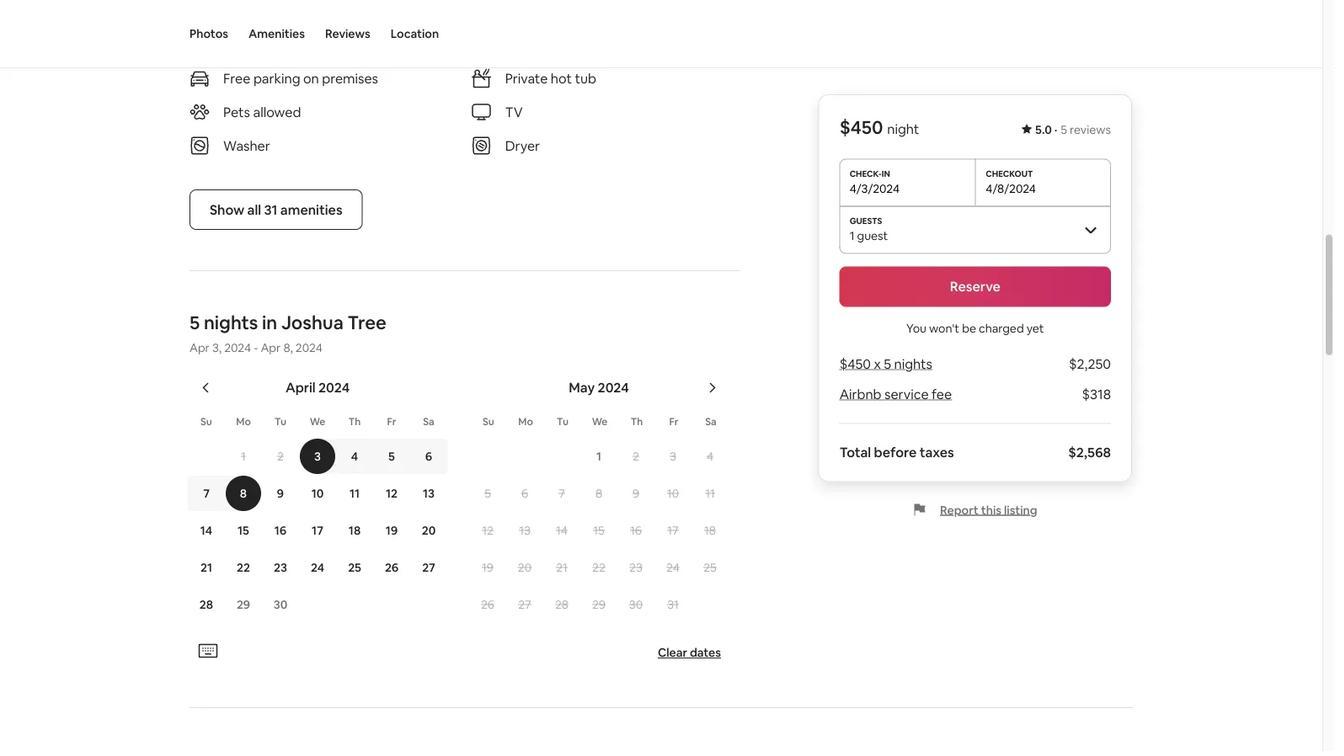 Task type: describe. For each thing, give the bounding box(es) containing it.
private
[[505, 70, 548, 87]]

$318
[[1082, 386, 1111, 403]]

2 th from the left
[[631, 416, 643, 429]]

reviews
[[1070, 122, 1111, 137]]

1 su from the left
[[201, 416, 212, 429]]

28 for 2nd 28 button from right
[[200, 598, 213, 613]]

you won't be charged yet
[[907, 321, 1044, 336]]

2 17 button from the left
[[655, 513, 692, 549]]

1 10 button from the left
[[299, 476, 336, 512]]

0 horizontal spatial 5 button
[[373, 439, 410, 475]]

0 vertical spatial 20 button
[[410, 513, 447, 549]]

2 14 from the left
[[556, 523, 568, 539]]

1 vertical spatial 12 button
[[469, 513, 506, 549]]

wifi
[[223, 36, 248, 53]]

1 tu from the left
[[275, 416, 286, 429]]

31 button
[[655, 587, 692, 623]]

0 horizontal spatial 27 button
[[410, 550, 447, 586]]

1 vertical spatial 27
[[519, 598, 531, 613]]

6 for bottom 6 button
[[522, 486, 528, 502]]

1 11 button from the left
[[336, 476, 373, 512]]

show
[[210, 201, 245, 218]]

amenities
[[249, 26, 305, 41]]

16 for first 16 button from the right
[[630, 523, 642, 539]]

joshua
[[281, 311, 344, 335]]

0 horizontal spatial 6 button
[[410, 439, 447, 475]]

28 for second 28 button from the left
[[555, 598, 569, 613]]

3 button for may 2024
[[655, 439, 692, 475]]

1 th from the left
[[349, 416, 361, 429]]

reserve
[[950, 278, 1001, 295]]

private hot tub
[[505, 70, 597, 87]]

all
[[247, 201, 261, 218]]

allowed
[[253, 103, 301, 121]]

clear dates button
[[651, 639, 728, 668]]

2 23 button from the left
[[618, 550, 655, 586]]

0 horizontal spatial 13 button
[[410, 476, 447, 512]]

1 30 button from the left
[[262, 587, 299, 623]]

reviews button
[[325, 0, 371, 67]]

2024 left "-"
[[224, 341, 251, 356]]

clear
[[658, 646, 688, 661]]

1 horizontal spatial 12
[[482, 523, 494, 539]]

2024 right may
[[598, 379, 629, 396]]

5 nights in joshua tree apr 3, 2024 - apr 8, 2024
[[190, 311, 387, 356]]

pets
[[223, 103, 250, 121]]

april
[[286, 379, 316, 396]]

1 23 button from the left
[[262, 550, 299, 586]]

parking
[[254, 70, 300, 87]]

$2,250
[[1069, 356, 1111, 373]]

amenities button
[[249, 0, 305, 67]]

1 sa from the left
[[423, 416, 435, 429]]

1 21 button from the left
[[188, 550, 225, 586]]

charged
[[979, 321, 1024, 336]]

1 vertical spatial 19 button
[[469, 550, 506, 586]]

21 for 1st the '21' button from right
[[556, 561, 568, 576]]

night
[[887, 120, 919, 138]]

amenities
[[280, 201, 343, 218]]

2 22 from the left
[[592, 561, 606, 576]]

2 24 button from the left
[[655, 550, 692, 586]]

free
[[223, 70, 251, 87]]

25 for 2nd 25 button
[[704, 561, 717, 576]]

30 for 2nd 30 button
[[629, 598, 643, 613]]

18 for first the 18 button from right
[[704, 523, 716, 539]]

1 23 from the left
[[274, 561, 287, 576]]

2 22 button from the left
[[581, 550, 618, 586]]

$450 for $450 x 5 nights
[[840, 356, 871, 373]]

2 tu from the left
[[557, 416, 569, 429]]

tub
[[575, 70, 597, 87]]

april 2024
[[286, 379, 350, 396]]

won't
[[929, 321, 960, 336]]

3 for april 2024
[[314, 449, 321, 464]]

2 10 button from the left
[[655, 476, 692, 512]]

fee
[[932, 386, 952, 403]]

$450 for $450 night
[[840, 115, 884, 139]]

4 for may 2024
[[707, 449, 714, 464]]

6 for 6 button to the left
[[425, 449, 432, 464]]

3 button for april 2024
[[299, 439, 336, 475]]

·
[[1055, 122, 1058, 137]]

free parking on premises
[[223, 70, 378, 87]]

2 9 button from the left
[[618, 476, 655, 512]]

in
[[262, 311, 277, 335]]

total
[[840, 444, 871, 461]]

1 24 from the left
[[311, 561, 324, 576]]

1 apr from the left
[[190, 341, 210, 356]]

2 mo from the left
[[518, 416, 533, 429]]

21 for 2nd the '21' button from right
[[201, 561, 212, 576]]

reserve button
[[840, 267, 1111, 307]]

1 9 from the left
[[277, 486, 284, 502]]

may
[[569, 379, 595, 396]]

nights inside 5 nights in joshua tree apr 3, 2024 - apr 8, 2024
[[204, 311, 258, 335]]

1 vertical spatial 20 button
[[506, 550, 543, 586]]

1 vertical spatial 6 button
[[506, 476, 543, 512]]

1 vertical spatial 27 button
[[506, 587, 543, 623]]

0 vertical spatial 20
[[422, 523, 436, 539]]

2 sa from the left
[[705, 416, 717, 429]]

1 guest
[[850, 228, 888, 243]]

this
[[981, 503, 1002, 518]]

5.0 · 5 reviews
[[1036, 122, 1111, 137]]

2 29 button from the left
[[581, 587, 618, 623]]

tree
[[348, 311, 387, 335]]

16 for 2nd 16 button from right
[[275, 523, 287, 539]]

-
[[254, 341, 258, 356]]

taxes
[[920, 444, 955, 461]]

1 14 from the left
[[200, 523, 212, 539]]

2 fr from the left
[[669, 416, 679, 429]]

$2,568
[[1069, 444, 1111, 461]]

2 apr from the left
[[261, 341, 281, 356]]

1 inside popup button
[[850, 228, 855, 243]]

on
[[303, 70, 319, 87]]

2 17 from the left
[[668, 523, 679, 539]]

2 11 button from the left
[[692, 476, 729, 512]]

2 8 button from the left
[[581, 476, 618, 512]]

pets allowed
[[223, 103, 301, 121]]

1 horizontal spatial 26 button
[[469, 587, 506, 623]]

2 7 button from the left
[[543, 476, 581, 512]]

2 24 from the left
[[667, 561, 680, 576]]

13 for right 13 button
[[519, 523, 531, 539]]

location button
[[391, 0, 439, 67]]

photos
[[190, 26, 228, 41]]

4/8/2024
[[986, 181, 1036, 196]]

0 horizontal spatial 27
[[422, 561, 435, 576]]

2 we from the left
[[592, 416, 608, 429]]

2 11 from the left
[[705, 486, 715, 502]]

1 button for may
[[581, 439, 618, 475]]

report
[[940, 503, 979, 518]]

8,
[[283, 341, 293, 356]]

1 28 button from the left
[[188, 587, 225, 623]]

0 vertical spatial 26 button
[[373, 550, 410, 586]]

18 for 1st the 18 button
[[349, 523, 361, 539]]

1 11 from the left
[[350, 486, 360, 502]]

0 horizontal spatial 19
[[386, 523, 398, 539]]

2 9 from the left
[[633, 486, 640, 502]]

0 vertical spatial 26
[[385, 561, 399, 576]]



Task type: vqa. For each thing, say whether or not it's contained in the screenshot.
first 10
yes



Task type: locate. For each thing, give the bounding box(es) containing it.
1 horizontal spatial 29 button
[[581, 587, 618, 623]]

22 button
[[225, 550, 262, 586], [581, 550, 618, 586]]

nights up 3,
[[204, 311, 258, 335]]

1 18 from the left
[[349, 523, 361, 539]]

1 24 button from the left
[[299, 550, 336, 586]]

2 28 button from the left
[[543, 587, 581, 623]]

1 17 button from the left
[[299, 513, 336, 549]]

$450 left the x
[[840, 356, 871, 373]]

4 button for april 2024
[[336, 439, 373, 475]]

$450 x 5 nights
[[840, 356, 933, 373]]

30 for 1st 30 button from the left
[[274, 598, 288, 613]]

1 8 button from the left
[[225, 476, 262, 512]]

8 for first 8 button from left
[[240, 486, 247, 502]]

0 horizontal spatial 12 button
[[373, 476, 410, 512]]

0 horizontal spatial 24 button
[[299, 550, 336, 586]]

1 horizontal spatial we
[[592, 416, 608, 429]]

dates
[[690, 646, 721, 661]]

th
[[349, 416, 361, 429], [631, 416, 643, 429]]

24
[[311, 561, 324, 576], [667, 561, 680, 576]]

2 23 from the left
[[630, 561, 643, 576]]

0 horizontal spatial 8 button
[[225, 476, 262, 512]]

1 horizontal spatial 7
[[559, 486, 565, 502]]

31 up 'clear' at bottom
[[667, 598, 679, 613]]

1 30 from the left
[[274, 598, 288, 613]]

1 8 from the left
[[240, 486, 247, 502]]

1 horizontal spatial 2
[[633, 449, 639, 464]]

$450 night
[[840, 115, 919, 139]]

0 horizontal spatial 4 button
[[336, 439, 373, 475]]

4 button for may 2024
[[692, 439, 729, 475]]

report this listing
[[940, 503, 1038, 518]]

airbnb service fee button
[[840, 386, 952, 403]]

1 horizontal spatial 25 button
[[692, 550, 729, 586]]

airbnb
[[840, 386, 882, 403]]

1 horizontal spatial 21 button
[[543, 550, 581, 586]]

1 16 button from the left
[[262, 513, 299, 549]]

2 30 from the left
[[629, 598, 643, 613]]

0 vertical spatial 31
[[264, 201, 278, 218]]

2 18 from the left
[[704, 523, 716, 539]]

2 for may 2024
[[633, 449, 639, 464]]

0 horizontal spatial 7
[[203, 486, 210, 502]]

0 vertical spatial 19
[[386, 523, 398, 539]]

0 horizontal spatial 14
[[200, 523, 212, 539]]

1 horizontal spatial 19 button
[[469, 550, 506, 586]]

27
[[422, 561, 435, 576], [519, 598, 531, 613]]

0 vertical spatial 12 button
[[373, 476, 410, 512]]

0 horizontal spatial 25
[[348, 561, 361, 576]]

0 horizontal spatial 26
[[385, 561, 399, 576]]

15 for second the 15 button from the right
[[238, 523, 249, 539]]

2 10 from the left
[[667, 486, 679, 502]]

0 vertical spatial 27 button
[[410, 550, 447, 586]]

1 horizontal spatial 3
[[670, 449, 677, 464]]

2 4 from the left
[[707, 449, 714, 464]]

1 horizontal spatial 8
[[596, 486, 603, 502]]

2 14 button from the left
[[543, 513, 581, 549]]

2 3 button from the left
[[655, 439, 692, 475]]

2 7 from the left
[[559, 486, 565, 502]]

1 horizontal spatial 17
[[668, 523, 679, 539]]

4/3/2024
[[850, 181, 900, 196]]

photos button
[[190, 0, 228, 67]]

30
[[274, 598, 288, 613], [629, 598, 643, 613]]

2 16 button from the left
[[618, 513, 655, 549]]

1 horizontal spatial 23 button
[[618, 550, 655, 586]]

1 4 button from the left
[[336, 439, 373, 475]]

1 2 from the left
[[277, 449, 284, 464]]

1 $450 from the top
[[840, 115, 884, 139]]

17
[[312, 523, 323, 539], [668, 523, 679, 539]]

2024
[[224, 341, 251, 356], [296, 341, 323, 356], [319, 379, 350, 396], [598, 379, 629, 396]]

4 for april 2024
[[351, 449, 358, 464]]

1 horizontal spatial 6
[[522, 486, 528, 502]]

14 button
[[188, 513, 225, 549], [543, 513, 581, 549]]

1 horizontal spatial sa
[[705, 416, 717, 429]]

2 8 from the left
[[596, 486, 603, 502]]

show all 31 amenities button
[[190, 190, 363, 230]]

8 for 2nd 8 button from the left
[[596, 486, 603, 502]]

5.0
[[1036, 122, 1052, 137]]

1 horizontal spatial apr
[[261, 341, 281, 356]]

1 horizontal spatial tu
[[557, 416, 569, 429]]

7 button
[[188, 476, 225, 512], [543, 476, 581, 512]]

1 vertical spatial 5 button
[[469, 476, 506, 512]]

1 7 button from the left
[[188, 476, 225, 512]]

1 25 button from the left
[[336, 550, 373, 586]]

sa
[[423, 416, 435, 429], [705, 416, 717, 429]]

2 16 from the left
[[630, 523, 642, 539]]

17 button
[[299, 513, 336, 549], [655, 513, 692, 549]]

1 horizontal spatial 27 button
[[506, 587, 543, 623]]

1 horizontal spatial 31
[[667, 598, 679, 613]]

0 horizontal spatial 3
[[314, 449, 321, 464]]

2 $450 from the top
[[840, 356, 871, 373]]

1 for april 2024
[[241, 449, 246, 464]]

2 button down may 2024
[[618, 439, 655, 475]]

1 horizontal spatial 14 button
[[543, 513, 581, 549]]

0 horizontal spatial 30
[[274, 598, 288, 613]]

16 button
[[262, 513, 299, 549], [618, 513, 655, 549]]

3,
[[212, 341, 222, 356]]

2 for april 2024
[[277, 449, 284, 464]]

1 14 button from the left
[[188, 513, 225, 549]]

1 29 button from the left
[[225, 587, 262, 623]]

1 3 button from the left
[[299, 439, 336, 475]]

1 horizontal spatial 19
[[482, 561, 494, 576]]

1 3 from the left
[[314, 449, 321, 464]]

15
[[238, 523, 249, 539], [593, 523, 605, 539]]

0 horizontal spatial 3 button
[[299, 439, 336, 475]]

guest
[[857, 228, 888, 243]]

1 horizontal spatial 17 button
[[655, 513, 692, 549]]

25 for first 25 button from the left
[[348, 561, 361, 576]]

1 7 from the left
[[203, 486, 210, 502]]

10 button
[[299, 476, 336, 512], [655, 476, 692, 512]]

apr
[[190, 341, 210, 356], [261, 341, 281, 356]]

18 button
[[336, 513, 373, 549], [692, 513, 729, 549]]

29 button
[[225, 587, 262, 623], [581, 587, 618, 623]]

1 horizontal spatial 13
[[519, 523, 531, 539]]

premises
[[322, 70, 378, 87]]

apr right "-"
[[261, 341, 281, 356]]

1 horizontal spatial 18 button
[[692, 513, 729, 549]]

you
[[907, 321, 927, 336]]

9 button
[[262, 476, 299, 512], [618, 476, 655, 512]]

16
[[275, 523, 287, 539], [630, 523, 642, 539]]

8 button
[[225, 476, 262, 512], [581, 476, 618, 512]]

2 su from the left
[[483, 416, 495, 429]]

2 button down 'april'
[[262, 439, 299, 475]]

1 horizontal spatial 2 button
[[618, 439, 655, 475]]

1 we from the left
[[310, 416, 326, 429]]

1 horizontal spatial 27
[[519, 598, 531, 613]]

1 horizontal spatial 20
[[518, 561, 532, 576]]

23 button
[[262, 550, 299, 586], [618, 550, 655, 586]]

reviews
[[325, 26, 371, 41]]

1 vertical spatial $450
[[840, 356, 871, 373]]

1 fr from the left
[[387, 416, 396, 429]]

before
[[874, 444, 917, 461]]

2 2 from the left
[[633, 449, 639, 464]]

1 horizontal spatial 13 button
[[506, 513, 543, 549]]

1 horizontal spatial 22
[[592, 561, 606, 576]]

26
[[385, 561, 399, 576], [481, 598, 495, 613]]

2 25 button from the left
[[692, 550, 729, 586]]

1 vertical spatial 20
[[518, 561, 532, 576]]

1 for may 2024
[[597, 449, 602, 464]]

29 for first 29 button from the left
[[237, 598, 250, 613]]

listing
[[1004, 503, 1038, 518]]

yet
[[1027, 321, 1044, 336]]

0 horizontal spatial 10 button
[[299, 476, 336, 512]]

1 horizontal spatial mo
[[518, 416, 533, 429]]

1 horizontal spatial nights
[[894, 356, 933, 373]]

1 15 button from the left
[[225, 513, 262, 549]]

1 horizontal spatial 10 button
[[655, 476, 692, 512]]

clear dates
[[658, 646, 721, 661]]

0 horizontal spatial 28 button
[[188, 587, 225, 623]]

1 9 button from the left
[[262, 476, 299, 512]]

21 button
[[188, 550, 225, 586], [543, 550, 581, 586]]

0 vertical spatial 19 button
[[373, 513, 410, 549]]

1 16 from the left
[[275, 523, 287, 539]]

1 25 from the left
[[348, 561, 361, 576]]

2 15 button from the left
[[581, 513, 618, 549]]

3 for may 2024
[[670, 449, 677, 464]]

1 22 button from the left
[[225, 550, 262, 586]]

0 horizontal spatial we
[[310, 416, 326, 429]]

0 vertical spatial 6 button
[[410, 439, 447, 475]]

1 horizontal spatial 22 button
[[581, 550, 618, 586]]

1 17 from the left
[[312, 523, 323, 539]]

1 vertical spatial nights
[[894, 356, 933, 373]]

2 button for april 2024
[[262, 439, 299, 475]]

1 horizontal spatial 20 button
[[506, 550, 543, 586]]

15 for 2nd the 15 button from left
[[593, 523, 605, 539]]

1 horizontal spatial 16 button
[[618, 513, 655, 549]]

location
[[391, 26, 439, 41]]

1 horizontal spatial 15 button
[[581, 513, 618, 549]]

airbnb service fee
[[840, 386, 952, 403]]

13 for 13 button to the left
[[423, 486, 435, 502]]

9
[[277, 486, 284, 502], [633, 486, 640, 502]]

28 button
[[188, 587, 225, 623], [543, 587, 581, 623]]

1 horizontal spatial 6 button
[[506, 476, 543, 512]]

report this listing button
[[913, 503, 1038, 518]]

2024 right 8,
[[296, 341, 323, 356]]

0 horizontal spatial 11 button
[[336, 476, 373, 512]]

show all 31 amenities
[[210, 201, 343, 218]]

26 button
[[373, 550, 410, 586], [469, 587, 506, 623]]

0 horizontal spatial su
[[201, 416, 212, 429]]

1 18 button from the left
[[336, 513, 373, 549]]

31 inside show all 31 amenities button
[[264, 201, 278, 218]]

tu
[[275, 416, 286, 429], [557, 416, 569, 429]]

may 2024
[[569, 379, 629, 396]]

18
[[349, 523, 361, 539], [704, 523, 716, 539]]

15 button
[[225, 513, 262, 549], [581, 513, 618, 549]]

0 vertical spatial nights
[[204, 311, 258, 335]]

1 horizontal spatial 4 button
[[692, 439, 729, 475]]

1 2 button from the left
[[262, 439, 299, 475]]

11
[[350, 486, 360, 502], [705, 486, 715, 502]]

0 horizontal spatial 1 button
[[225, 439, 262, 475]]

we
[[310, 416, 326, 429], [592, 416, 608, 429]]

25 button
[[336, 550, 373, 586], [692, 550, 729, 586]]

31 inside 31 button
[[667, 598, 679, 613]]

1 horizontal spatial 11
[[705, 486, 715, 502]]

nights
[[204, 311, 258, 335], [894, 356, 933, 373]]

2 18 button from the left
[[692, 513, 729, 549]]

0 vertical spatial 12
[[386, 486, 398, 502]]

14
[[200, 523, 212, 539], [556, 523, 568, 539]]

2 button for may 2024
[[618, 439, 655, 475]]

1 horizontal spatial 25
[[704, 561, 717, 576]]

0 horizontal spatial 19 button
[[373, 513, 410, 549]]

31
[[264, 201, 278, 218], [667, 598, 679, 613]]

0 horizontal spatial 21
[[201, 561, 212, 576]]

0 horizontal spatial 10
[[312, 486, 324, 502]]

1 1 button from the left
[[225, 439, 262, 475]]

1 horizontal spatial 8 button
[[581, 476, 618, 512]]

fr
[[387, 416, 396, 429], [669, 416, 679, 429]]

30 button
[[262, 587, 299, 623], [618, 587, 655, 623]]

1 horizontal spatial 5 button
[[469, 476, 506, 512]]

1 horizontal spatial 26
[[481, 598, 495, 613]]

2 1 button from the left
[[581, 439, 618, 475]]

0 horizontal spatial 18 button
[[336, 513, 373, 549]]

0 horizontal spatial fr
[[387, 416, 396, 429]]

1 10 from the left
[[312, 486, 324, 502]]

10
[[312, 486, 324, 502], [667, 486, 679, 502]]

0 horizontal spatial 18
[[349, 523, 361, 539]]

0 horizontal spatial 23 button
[[262, 550, 299, 586]]

2 21 button from the left
[[543, 550, 581, 586]]

1 22 from the left
[[237, 561, 250, 576]]

1 mo from the left
[[236, 416, 251, 429]]

1 vertical spatial 19
[[482, 561, 494, 576]]

0 horizontal spatial th
[[349, 416, 361, 429]]

1 horizontal spatial 11 button
[[692, 476, 729, 512]]

1 horizontal spatial 9 button
[[618, 476, 655, 512]]

tv
[[505, 103, 523, 121]]

hot
[[551, 70, 572, 87]]

23
[[274, 561, 287, 576], [630, 561, 643, 576]]

2 2 button from the left
[[618, 439, 655, 475]]

1 horizontal spatial 7 button
[[543, 476, 581, 512]]

8
[[240, 486, 247, 502], [596, 486, 603, 502]]

2 4 button from the left
[[692, 439, 729, 475]]

nights up service
[[894, 356, 933, 373]]

4
[[351, 449, 358, 464], [707, 449, 714, 464]]

0 horizontal spatial sa
[[423, 416, 435, 429]]

service
[[885, 386, 929, 403]]

$450 x 5 nights button
[[840, 356, 933, 373]]

washer
[[223, 137, 270, 154]]

1 4 from the left
[[351, 449, 358, 464]]

31 right 'all'
[[264, 201, 278, 218]]

5 inside 5 nights in joshua tree apr 3, 2024 - apr 8, 2024
[[190, 311, 200, 335]]

1 horizontal spatial 14
[[556, 523, 568, 539]]

0 horizontal spatial 21 button
[[188, 550, 225, 586]]

1 horizontal spatial 1
[[597, 449, 602, 464]]

dryer
[[505, 137, 540, 154]]

1 horizontal spatial 3 button
[[655, 439, 692, 475]]

2024 right 'april'
[[319, 379, 350, 396]]

1 guest button
[[840, 206, 1111, 253]]

0 vertical spatial 27
[[422, 561, 435, 576]]

x
[[874, 356, 881, 373]]

total before taxes
[[840, 444, 955, 461]]

1 horizontal spatial 30 button
[[618, 587, 655, 623]]

1 29 from the left
[[237, 598, 250, 613]]

1 horizontal spatial 10
[[667, 486, 679, 502]]

1 horizontal spatial 15
[[593, 523, 605, 539]]

1 horizontal spatial fr
[[669, 416, 679, 429]]

2 30 button from the left
[[618, 587, 655, 623]]

2 25 from the left
[[704, 561, 717, 576]]

calendar application
[[169, 361, 1306, 662]]

7
[[203, 486, 210, 502], [559, 486, 565, 502]]

2 3 from the left
[[670, 449, 677, 464]]

2 21 from the left
[[556, 561, 568, 576]]

0 horizontal spatial 12
[[386, 486, 398, 502]]

$450 left night
[[840, 115, 884, 139]]

0 horizontal spatial 4
[[351, 449, 358, 464]]

we down may 2024
[[592, 416, 608, 429]]

1 button for april
[[225, 439, 262, 475]]

24 button
[[299, 550, 336, 586], [655, 550, 692, 586]]

be
[[962, 321, 977, 336]]

1 21 from the left
[[201, 561, 212, 576]]

29 for 1st 29 button from right
[[592, 598, 606, 613]]

20 button
[[410, 513, 447, 549], [506, 550, 543, 586]]

3 button
[[299, 439, 336, 475], [655, 439, 692, 475]]

6 button
[[410, 439, 447, 475], [506, 476, 543, 512]]

1 28 from the left
[[200, 598, 213, 613]]

0 horizontal spatial 29 button
[[225, 587, 262, 623]]

0 horizontal spatial 29
[[237, 598, 250, 613]]

1 15 from the left
[[238, 523, 249, 539]]

11 button
[[336, 476, 373, 512], [692, 476, 729, 512]]

2 15 from the left
[[593, 523, 605, 539]]

we down the april 2024
[[310, 416, 326, 429]]

apr left 3,
[[190, 341, 210, 356]]



